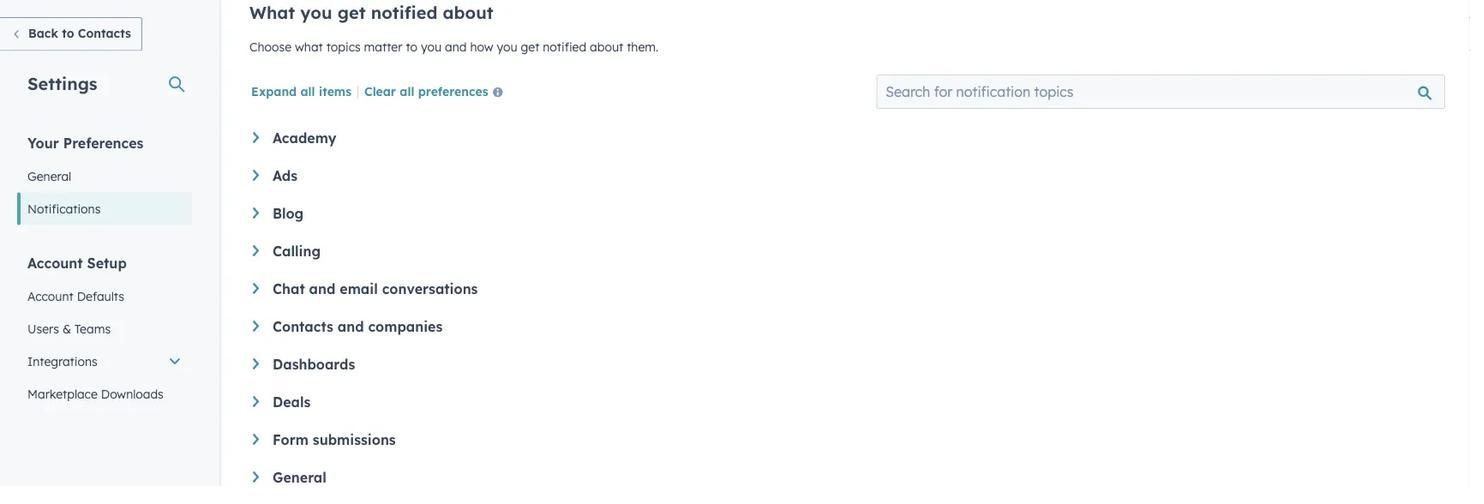 Task type: locate. For each thing, give the bounding box(es) containing it.
2 horizontal spatial and
[[445, 39, 467, 54]]

2 caret image from the top
[[253, 245, 259, 256]]

caret image for academy
[[253, 132, 259, 143]]

marketplace downloads
[[27, 386, 164, 401]]

deals
[[273, 393, 311, 411]]

0 vertical spatial contacts
[[78, 26, 131, 41]]

account for account defaults
[[27, 288, 74, 303]]

caret image inside blog dropdown button
[[253, 207, 259, 218]]

4 caret image from the top
[[253, 434, 259, 445]]

caret image inside chat and email conversations dropdown button
[[253, 283, 259, 294]]

0 horizontal spatial notified
[[371, 2, 438, 23]]

get
[[337, 2, 366, 23], [521, 39, 539, 54]]

1 vertical spatial and
[[309, 280, 335, 297]]

caret image inside dashboards dropdown button
[[253, 358, 259, 369]]

blog
[[273, 205, 304, 222]]

0 vertical spatial account
[[27, 254, 83, 271]]

and for chat and email conversations
[[309, 280, 335, 297]]

1 vertical spatial contacts
[[273, 318, 333, 335]]

companies
[[368, 318, 443, 335]]

caret image for deals
[[253, 396, 259, 407]]

contacts up dashboards
[[273, 318, 333, 335]]

caret image
[[253, 170, 259, 181], [253, 245, 259, 256], [253, 283, 259, 294], [253, 434, 259, 445]]

and left how
[[445, 39, 467, 54]]

2 account from the top
[[27, 288, 74, 303]]

1 vertical spatial notified
[[543, 39, 586, 54]]

notifications
[[27, 201, 101, 216]]

contacts and companies
[[273, 318, 443, 335]]

1 account from the top
[[27, 254, 83, 271]]

1 caret image from the top
[[253, 170, 259, 181]]

get right how
[[521, 39, 539, 54]]

to right back
[[62, 26, 74, 41]]

expand all items
[[251, 83, 351, 98]]

2 caret image from the top
[[253, 207, 259, 218]]

notified
[[371, 2, 438, 23], [543, 39, 586, 54]]

setup
[[87, 254, 127, 271]]

deals button
[[253, 393, 1439, 411]]

general link
[[17, 160, 192, 192]]

email
[[340, 280, 378, 297]]

ads button
[[253, 167, 1439, 184]]

caret image for contacts and companies
[[253, 321, 259, 332]]

notified left the them.
[[543, 39, 586, 54]]

settings
[[27, 72, 97, 94]]

0 horizontal spatial all
[[300, 83, 315, 98]]

2 all from the left
[[400, 83, 414, 98]]

you right how
[[497, 39, 517, 54]]

6 caret image from the top
[[253, 471, 259, 482]]

1 all from the left
[[300, 83, 315, 98]]

back to contacts link
[[0, 17, 142, 51]]

1 vertical spatial get
[[521, 39, 539, 54]]

expand all items button
[[251, 83, 351, 98]]

notified up the matter
[[371, 2, 438, 23]]

you
[[300, 2, 332, 23], [421, 39, 442, 54], [497, 39, 517, 54]]

1 caret image from the top
[[253, 132, 259, 143]]

contacts right back
[[78, 26, 131, 41]]

topics
[[326, 39, 361, 54]]

caret image for calling
[[253, 245, 259, 256]]

integrations
[[27, 354, 97, 369]]

0 vertical spatial and
[[445, 39, 467, 54]]

caret image left "calling"
[[253, 245, 259, 256]]

notifications link
[[17, 192, 192, 225]]

get up topics
[[337, 2, 366, 23]]

users
[[27, 321, 59, 336]]

account setup element
[[17, 253, 192, 486]]

caret image for dashboards
[[253, 358, 259, 369]]

caret image left form
[[253, 434, 259, 445]]

caret image left chat
[[253, 283, 259, 294]]

back to contacts
[[28, 26, 131, 41]]

0 vertical spatial about
[[443, 2, 494, 23]]

3 caret image from the top
[[253, 321, 259, 332]]

account for account setup
[[27, 254, 83, 271]]

back
[[28, 26, 58, 41]]

submissions
[[313, 431, 396, 448]]

clear
[[364, 83, 396, 98]]

caret image inside ads dropdown button
[[253, 170, 259, 181]]

and down email
[[338, 318, 364, 335]]

caret image inside calling 'dropdown button'
[[253, 245, 259, 256]]

all inside button
[[400, 83, 414, 98]]

1 horizontal spatial all
[[400, 83, 414, 98]]

1 vertical spatial account
[[27, 288, 74, 303]]

and right chat
[[309, 280, 335, 297]]

and for contacts and companies
[[338, 318, 364, 335]]

0 horizontal spatial and
[[309, 280, 335, 297]]

and
[[445, 39, 467, 54], [309, 280, 335, 297], [338, 318, 364, 335]]

your
[[27, 134, 59, 151]]

marketplace
[[27, 386, 98, 401]]

1 horizontal spatial contacts
[[273, 318, 333, 335]]

teams
[[74, 321, 111, 336]]

caret image inside deals 'dropdown button'
[[253, 396, 259, 407]]

contacts
[[78, 26, 131, 41], [273, 318, 333, 335]]

academy button
[[253, 129, 1439, 147]]

dashboards button
[[253, 356, 1439, 373]]

caret image left ads
[[253, 170, 259, 181]]

ads
[[273, 167, 297, 184]]

calling
[[273, 243, 321, 260]]

preferences
[[418, 83, 488, 98]]

you up clear all preferences
[[421, 39, 442, 54]]

0 horizontal spatial contacts
[[78, 26, 131, 41]]

caret image for blog
[[253, 207, 259, 218]]

you up what
[[300, 2, 332, 23]]

caret image
[[253, 132, 259, 143], [253, 207, 259, 218], [253, 321, 259, 332], [253, 358, 259, 369], [253, 396, 259, 407], [253, 471, 259, 482]]

3 caret image from the top
[[253, 283, 259, 294]]

all right clear
[[400, 83, 414, 98]]

2 vertical spatial and
[[338, 318, 364, 335]]

0 horizontal spatial about
[[443, 2, 494, 23]]

1 horizontal spatial about
[[590, 39, 623, 54]]

form submissions button
[[253, 431, 1439, 448]]

account
[[27, 254, 83, 271], [27, 288, 74, 303]]

caret image inside form submissions dropdown button
[[253, 434, 259, 445]]

about
[[443, 2, 494, 23], [590, 39, 623, 54]]

caret image inside the contacts and companies dropdown button
[[253, 321, 259, 332]]

about left the them.
[[590, 39, 623, 54]]

about up how
[[443, 2, 494, 23]]

1 horizontal spatial notified
[[543, 39, 586, 54]]

caret image inside academy dropdown button
[[253, 132, 259, 143]]

4 caret image from the top
[[253, 358, 259, 369]]

all
[[300, 83, 315, 98], [400, 83, 414, 98]]

0 vertical spatial get
[[337, 2, 366, 23]]

all left items
[[300, 83, 315, 98]]

to right the matter
[[406, 39, 417, 54]]

integrations button
[[17, 345, 192, 378]]

1 vertical spatial about
[[590, 39, 623, 54]]

0 horizontal spatial to
[[62, 26, 74, 41]]

what you get notified about
[[249, 2, 494, 23]]

account up account defaults
[[27, 254, 83, 271]]

5 caret image from the top
[[253, 396, 259, 407]]

to
[[62, 26, 74, 41], [406, 39, 417, 54]]

1 horizontal spatial and
[[338, 318, 364, 335]]

account up users
[[27, 288, 74, 303]]



Task type: describe. For each thing, give the bounding box(es) containing it.
preferences
[[63, 134, 144, 151]]

clear all preferences button
[[364, 82, 510, 103]]

your preferences element
[[17, 133, 192, 225]]

choose what topics matter to you and how you get notified about them.
[[249, 39, 659, 54]]

your preferences
[[27, 134, 144, 151]]

chat and email conversations
[[273, 280, 478, 297]]

form submissions
[[273, 431, 396, 448]]

caret image for form submissions
[[253, 434, 259, 445]]

users & teams
[[27, 321, 111, 336]]

blog button
[[253, 205, 1439, 222]]

general
[[27, 168, 71, 183]]

matter
[[364, 39, 402, 54]]

2 horizontal spatial you
[[497, 39, 517, 54]]

all for clear
[[400, 83, 414, 98]]

account defaults
[[27, 288, 124, 303]]

0 horizontal spatial you
[[300, 2, 332, 23]]

1 horizontal spatial to
[[406, 39, 417, 54]]

calling button
[[253, 243, 1439, 260]]

conversations
[[382, 280, 478, 297]]

marketplace downloads link
[[17, 378, 192, 410]]

clear all preferences
[[364, 83, 488, 98]]

dashboards
[[273, 356, 355, 373]]

chat and email conversations button
[[253, 280, 1439, 297]]

items
[[319, 83, 351, 98]]

1 horizontal spatial get
[[521, 39, 539, 54]]

0 horizontal spatial get
[[337, 2, 366, 23]]

1 horizontal spatial you
[[421, 39, 442, 54]]

form
[[273, 431, 308, 448]]

chat
[[273, 280, 305, 297]]

defaults
[[77, 288, 124, 303]]

account setup
[[27, 254, 127, 271]]

0 vertical spatial notified
[[371, 2, 438, 23]]

academy
[[273, 129, 336, 147]]

expand
[[251, 83, 297, 98]]

account defaults link
[[17, 280, 192, 312]]

Search for notification topics search field
[[876, 75, 1445, 109]]

users & teams link
[[17, 312, 192, 345]]

caret image for ads
[[253, 170, 259, 181]]

what
[[295, 39, 323, 54]]

downloads
[[101, 386, 164, 401]]

choose
[[249, 39, 292, 54]]

how
[[470, 39, 493, 54]]

them.
[[627, 39, 659, 54]]

contacts and companies button
[[253, 318, 1439, 335]]

what
[[249, 2, 295, 23]]

all for expand
[[300, 83, 315, 98]]

caret image for chat and email conversations
[[253, 283, 259, 294]]

&
[[62, 321, 71, 336]]



Task type: vqa. For each thing, say whether or not it's contained in the screenshot.
(1)
no



